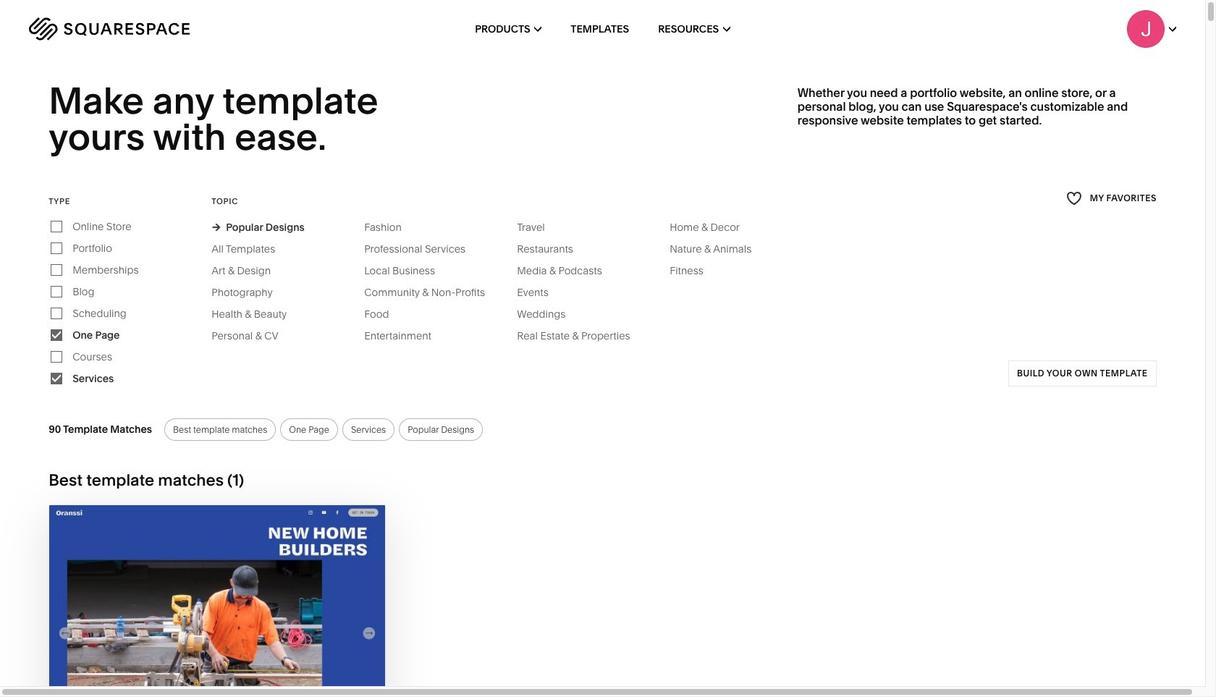 Task type: vqa. For each thing, say whether or not it's contained in the screenshot.
Newsroom link
no



Task type: describe. For each thing, give the bounding box(es) containing it.
oranssi image
[[49, 505, 385, 697]]



